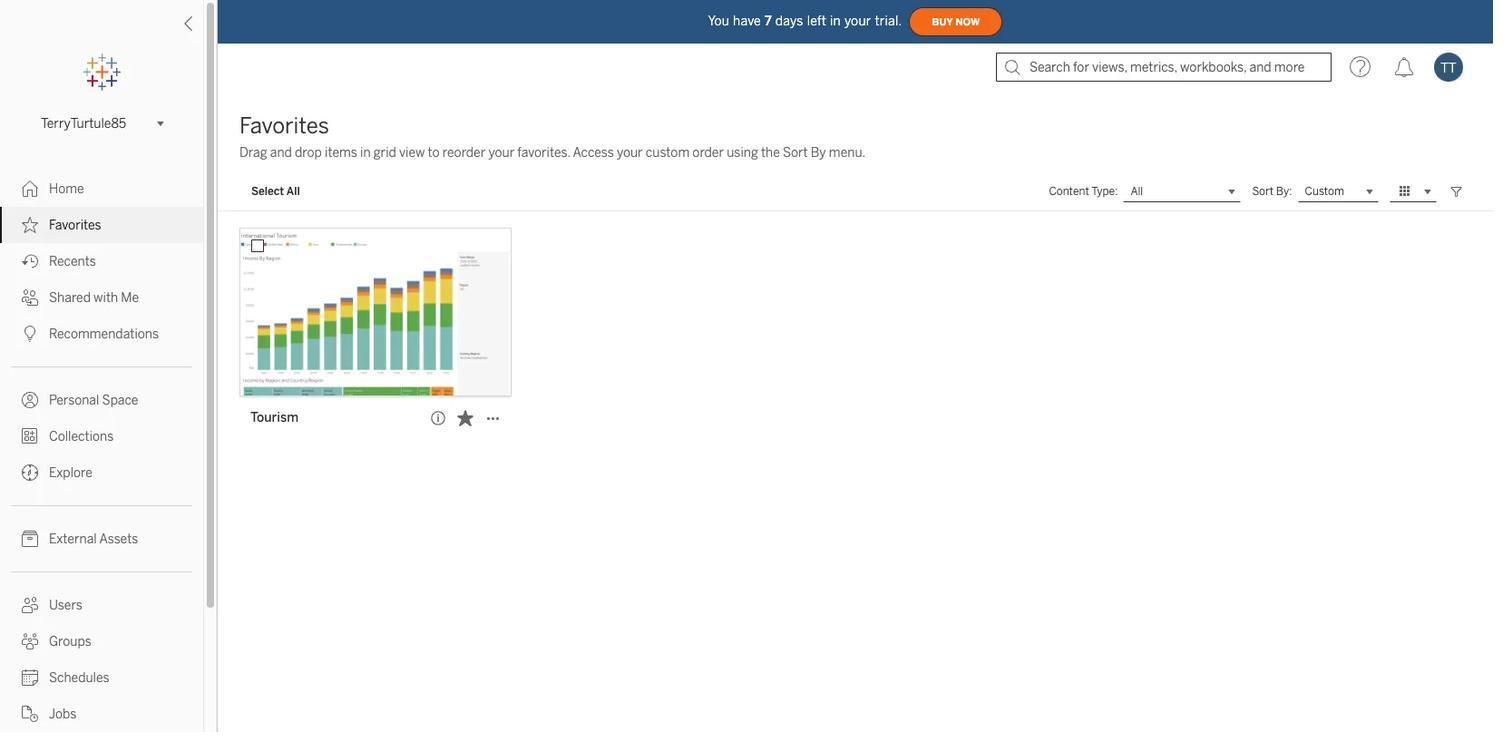 Task type: locate. For each thing, give the bounding box(es) containing it.
the
[[761, 145, 780, 161]]

favorites link
[[0, 207, 203, 243]]

terryturtule85 button
[[34, 113, 170, 134]]

0 vertical spatial in
[[830, 13, 841, 29]]

collections
[[49, 429, 114, 445]]

your left trial.
[[845, 13, 872, 29]]

all inside popup button
[[1131, 185, 1144, 198]]

me
[[121, 290, 139, 306]]

1 horizontal spatial favorites
[[240, 113, 329, 139]]

1 all from the left
[[287, 185, 300, 198]]

1 horizontal spatial your
[[617, 145, 643, 161]]

content
[[1050, 185, 1090, 198]]

external assets
[[49, 532, 138, 547]]

0 horizontal spatial in
[[360, 145, 371, 161]]

2 all from the left
[[1131, 185, 1144, 198]]

favorites up and
[[240, 113, 329, 139]]

all inside button
[[287, 185, 300, 198]]

buy now button
[[910, 7, 1003, 36]]

in inside the "favorites drag and drop items in grid view to reorder your favorites. access your custom order using the sort by menu."
[[360, 145, 371, 161]]

days
[[776, 13, 804, 29]]

in right left
[[830, 13, 841, 29]]

sort left by
[[783, 145, 808, 161]]

tourism
[[251, 410, 299, 426]]

jobs link
[[0, 696, 203, 732]]

favorites inside main navigation. press the up and down arrow keys to access links. element
[[49, 218, 101, 233]]

explore link
[[0, 455, 203, 491]]

recents
[[49, 254, 96, 270]]

collections link
[[0, 418, 203, 455]]

by
[[811, 145, 827, 161]]

0 horizontal spatial all
[[287, 185, 300, 198]]

Search for views, metrics, workbooks, and more text field
[[997, 53, 1332, 82]]

home
[[49, 182, 84, 197]]

select
[[251, 185, 284, 198]]

explore
[[49, 466, 92, 481]]

sort by:
[[1253, 185, 1293, 198]]

0 horizontal spatial sort
[[783, 145, 808, 161]]

content type:
[[1050, 185, 1119, 198]]

all right select
[[287, 185, 300, 198]]

1 vertical spatial in
[[360, 145, 371, 161]]

schedules
[[49, 671, 109, 686]]

grid
[[374, 145, 396, 161]]

terryturtule85
[[41, 116, 126, 131]]

custom
[[646, 145, 690, 161]]

your right access
[[617, 145, 643, 161]]

personal
[[49, 393, 99, 408]]

in
[[830, 13, 841, 29], [360, 145, 371, 161]]

favorites inside the "favorites drag and drop items in grid view to reorder your favorites. access your custom order using the sort by menu."
[[240, 113, 329, 139]]

drop
[[295, 145, 322, 161]]

select all button
[[240, 181, 312, 202]]

menu.
[[829, 145, 866, 161]]

groups
[[49, 634, 91, 650]]

favorites for favorites
[[49, 218, 101, 233]]

your
[[845, 13, 872, 29], [489, 145, 515, 161], [617, 145, 643, 161]]

left
[[807, 13, 827, 29]]

trial.
[[875, 13, 903, 29]]

your right reorder
[[489, 145, 515, 161]]

favorites for favorites drag and drop items in grid view to reorder your favorites. access your custom order using the sort by menu.
[[240, 113, 329, 139]]

1 horizontal spatial all
[[1131, 185, 1144, 198]]

jobs
[[49, 707, 77, 722]]

0 vertical spatial favorites
[[240, 113, 329, 139]]

shared with me
[[49, 290, 139, 306]]

assets
[[99, 532, 138, 547]]

favorites
[[240, 113, 329, 139], [49, 218, 101, 233]]

main navigation. press the up and down arrow keys to access links. element
[[0, 171, 203, 732]]

custom button
[[1298, 181, 1380, 202]]

order
[[693, 145, 724, 161]]

all
[[287, 185, 300, 198], [1131, 185, 1144, 198]]

1 horizontal spatial in
[[830, 13, 841, 29]]

to
[[428, 145, 440, 161]]

0 vertical spatial sort
[[783, 145, 808, 161]]

you
[[708, 13, 730, 29]]

0 horizontal spatial favorites
[[49, 218, 101, 233]]

favorites.
[[518, 145, 571, 161]]

1 horizontal spatial sort
[[1253, 185, 1274, 198]]

space
[[102, 393, 138, 408]]

all right type:
[[1131, 185, 1144, 198]]

sort left the by:
[[1253, 185, 1274, 198]]

sort
[[783, 145, 808, 161], [1253, 185, 1274, 198]]

select all
[[251, 185, 300, 198]]

1 vertical spatial favorites
[[49, 218, 101, 233]]

in left the grid
[[360, 145, 371, 161]]

favorites up recents
[[49, 218, 101, 233]]



Task type: vqa. For each thing, say whether or not it's contained in the screenshot.
Region
no



Task type: describe. For each thing, give the bounding box(es) containing it.
users
[[49, 598, 82, 614]]

by:
[[1277, 185, 1293, 198]]

now
[[956, 16, 981, 28]]

reorder
[[443, 145, 486, 161]]

with
[[94, 290, 118, 306]]

have
[[733, 13, 761, 29]]

recommendations link
[[0, 316, 203, 352]]

grid view image
[[1398, 183, 1414, 200]]

using
[[727, 145, 759, 161]]

shared with me link
[[0, 280, 203, 316]]

2 horizontal spatial your
[[845, 13, 872, 29]]

home link
[[0, 171, 203, 207]]

all button
[[1124, 181, 1242, 202]]

buy now
[[933, 16, 981, 28]]

type:
[[1092, 185, 1119, 198]]

in for you
[[830, 13, 841, 29]]

favorites drag and drop items in grid view to reorder your favorites. access your custom order using the sort by menu.
[[240, 113, 866, 161]]

schedules link
[[0, 660, 203, 696]]

7
[[765, 13, 772, 29]]

items
[[325, 145, 357, 161]]

external assets link
[[0, 521, 203, 557]]

0 horizontal spatial your
[[489, 145, 515, 161]]

external
[[49, 532, 97, 547]]

1 vertical spatial sort
[[1253, 185, 1274, 198]]

personal space
[[49, 393, 138, 408]]

navigation panel element
[[0, 54, 203, 732]]

shared
[[49, 290, 91, 306]]

recommendations
[[49, 327, 159, 342]]

buy
[[933, 16, 954, 28]]

view
[[399, 145, 425, 161]]

you have 7 days left in your trial.
[[708, 13, 903, 29]]

and
[[270, 145, 292, 161]]

access
[[573, 145, 614, 161]]

recents link
[[0, 243, 203, 280]]

sort inside the "favorites drag and drop items in grid view to reorder your favorites. access your custom order using the sort by menu."
[[783, 145, 808, 161]]

in for favorites
[[360, 145, 371, 161]]

groups link
[[0, 624, 203, 660]]

personal space link
[[0, 382, 203, 418]]

users link
[[0, 587, 203, 624]]

drag
[[240, 145, 267, 161]]

custom
[[1306, 184, 1345, 197]]



